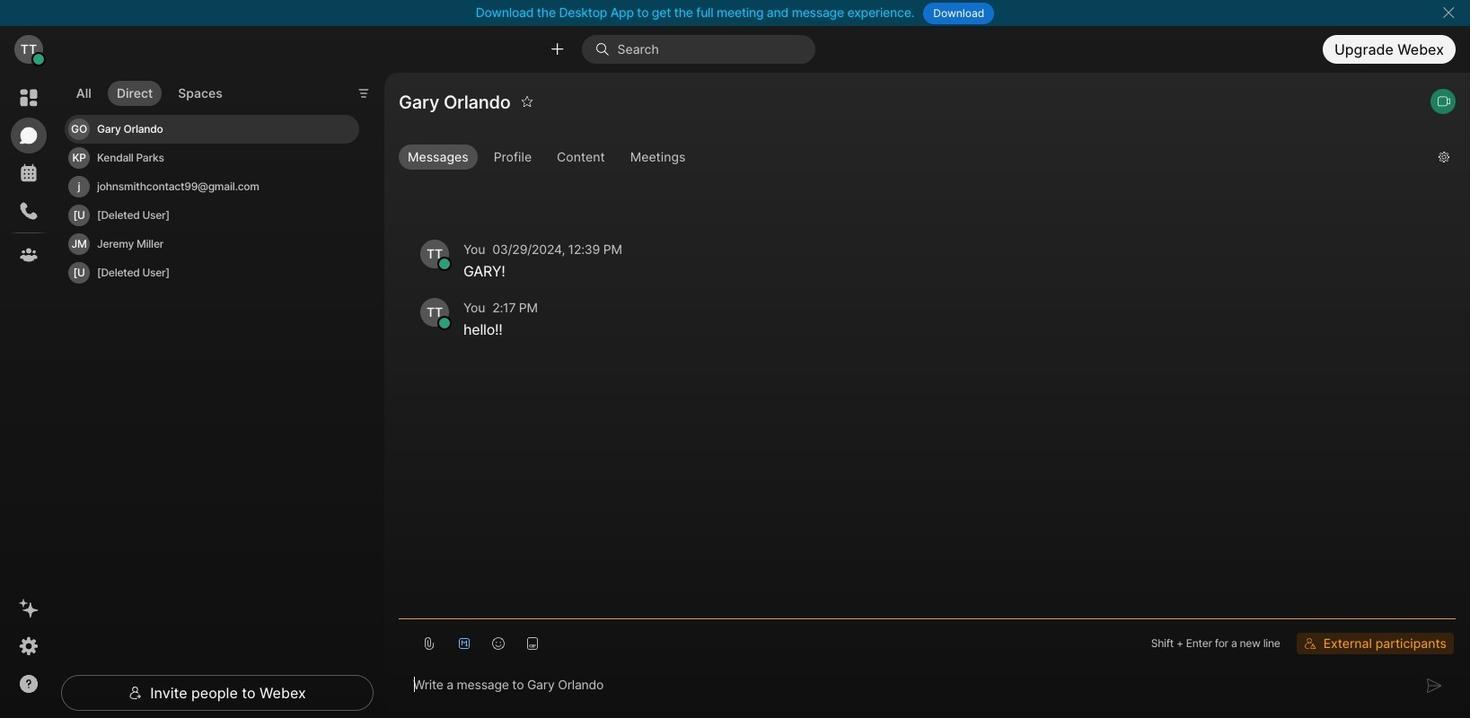 Task type: describe. For each thing, give the bounding box(es) containing it.
call on webex image
[[1437, 94, 1452, 109]]

meetings image
[[18, 163, 40, 184]]

messages list
[[399, 190, 1456, 372]]

jeremy miller list item
[[65, 230, 359, 259]]

message composer toolbar element
[[399, 620, 1456, 661]]

gifs image
[[526, 637, 540, 651]]

2 [deleted user] list item from the top
[[65, 259, 359, 288]]

cancel_16 image
[[1442, 5, 1456, 20]]

file attachment image
[[422, 637, 437, 651]]

markdown image
[[457, 637, 471, 651]]

connect people image
[[549, 41, 567, 58]]

wrapper image
[[596, 42, 618, 57]]

settings image
[[18, 636, 40, 658]]

emoji image
[[491, 637, 506, 651]]



Task type: vqa. For each thing, say whether or not it's contained in the screenshot.
Messaging, has no new notifications icon
yes



Task type: locate. For each thing, give the bounding box(es) containing it.
messaging, has no new notifications image
[[18, 125, 40, 146]]

navigation
[[0, 73, 57, 719]]

gary orlando list item
[[65, 115, 359, 144]]

what's new image
[[18, 598, 40, 620]]

kendall parks list item
[[65, 144, 359, 173]]

[deleted user] list item
[[65, 202, 359, 230], [65, 259, 359, 288]]

[deleted user] list item down johnsmithcontact99@gmail.com list item
[[65, 259, 359, 288]]

teams, has no new notifications image
[[18, 244, 40, 266]]

dashboard image
[[18, 87, 40, 109]]

tab list
[[63, 70, 236, 111]]

johnsmithcontact99@gmail.com list item
[[65, 173, 359, 202]]

[deleted user] list item down kendall parks list item
[[65, 202, 359, 230]]

add to favorites image
[[521, 87, 533, 116]]

1 vertical spatial [deleted user] list item
[[65, 259, 359, 288]]

webex tab list
[[11, 80, 47, 273]]

help image
[[18, 674, 40, 695]]

0 vertical spatial [deleted user] list item
[[65, 202, 359, 230]]

group
[[399, 144, 1425, 173]]

calls image
[[18, 200, 40, 222]]

filter by image
[[357, 86, 371, 100]]

view space settings image
[[1438, 142, 1451, 171]]

1 [deleted user] list item from the top
[[65, 202, 359, 230]]

wrapper image
[[33, 53, 45, 66], [439, 258, 451, 271], [439, 317, 451, 329], [129, 686, 143, 701]]



